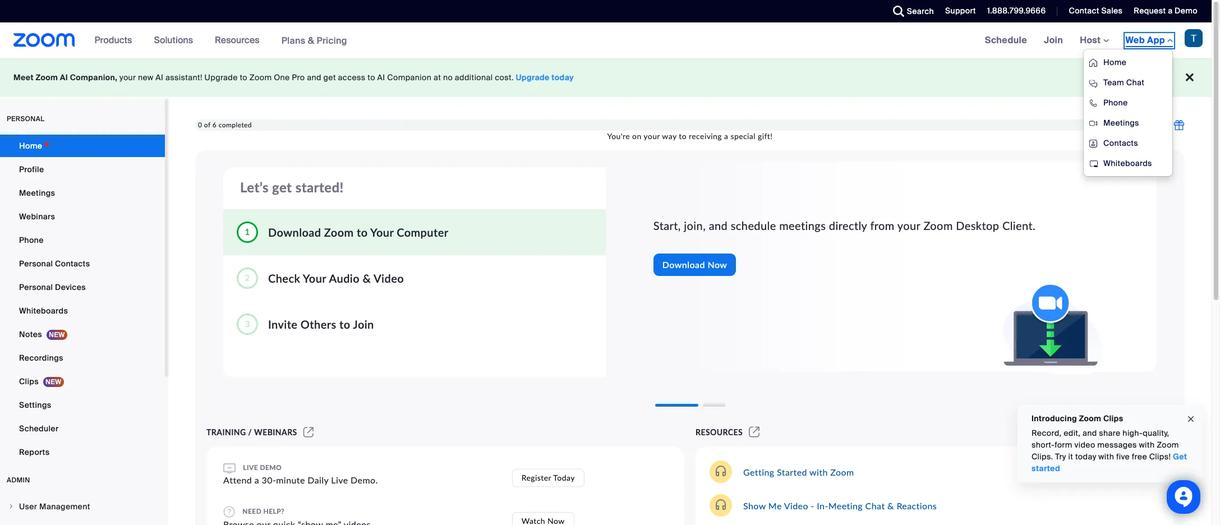 Task type: locate. For each thing, give the bounding box(es) containing it.
0 vertical spatial your
[[120, 72, 136, 82]]

today inside the meet zoom ai companion, footer
[[552, 72, 574, 82]]

meetings link down profile link
[[0, 182, 165, 204]]

0 horizontal spatial join
[[353, 317, 374, 331]]

download
[[268, 225, 321, 239], [662, 259, 705, 270]]

whiteboards down contacts link
[[1103, 158, 1152, 168]]

0 vertical spatial contacts
[[1103, 138, 1138, 148]]

meetings up contacts link
[[1103, 118, 1139, 128]]

with up free
[[1139, 440, 1155, 450]]

video left the -
[[784, 500, 808, 511]]

phone
[[1103, 98, 1128, 108], [19, 235, 44, 245]]

2 personal from the top
[[19, 282, 53, 292]]

1 vertical spatial a
[[724, 131, 728, 141]]

meetings link down team chat link
[[1084, 113, 1172, 133]]

attend a 30-minute daily live demo.
[[223, 475, 378, 485]]

in-
[[817, 500, 828, 511]]

and
[[307, 72, 321, 82], [709, 219, 728, 232], [1083, 428, 1097, 438]]

getting started with zoom link
[[743, 466, 854, 477]]

0 vertical spatial home
[[1103, 57, 1127, 67]]

2 horizontal spatial ai
[[377, 72, 385, 82]]

0 horizontal spatial clips
[[19, 376, 39, 387]]

1 horizontal spatial meetings
[[1103, 118, 1139, 128]]

1 vertical spatial phone link
[[0, 229, 165, 251]]

form
[[1055, 440, 1072, 450]]

your left computer
[[370, 225, 394, 239]]

ai left companion
[[377, 72, 385, 82]]

receiving
[[689, 131, 722, 141]]

banner containing products
[[0, 22, 1212, 177]]

companion,
[[70, 72, 117, 82]]

zoom up check your audio & video
[[324, 225, 354, 239]]

personal down personal contacts
[[19, 282, 53, 292]]

phone link
[[1084, 93, 1172, 113], [0, 229, 165, 251]]

home
[[1103, 57, 1127, 67], [19, 141, 42, 151]]

0 vertical spatial download
[[268, 225, 321, 239]]

1 horizontal spatial whiteboards
[[1103, 158, 1152, 168]]

0 horizontal spatial chat
[[865, 500, 885, 511]]

0 vertical spatial phone
[[1103, 98, 1128, 108]]

0 vertical spatial phone link
[[1084, 93, 1172, 113]]

1 horizontal spatial meetings link
[[1084, 113, 1172, 133]]

1 horizontal spatial whiteboards link
[[1084, 153, 1172, 173]]

show me video - in-meeting chat & reactions link
[[743, 500, 937, 511]]

contacts link
[[1084, 133, 1172, 153]]

phone link up personal contacts link
[[0, 229, 165, 251]]

0 horizontal spatial whiteboards link
[[0, 300, 165, 322]]

resources
[[215, 34, 260, 46]]

join right others at the bottom of the page
[[353, 317, 374, 331]]

1 horizontal spatial contacts
[[1103, 138, 1138, 148]]

support
[[945, 6, 976, 16]]

upgrade
[[204, 72, 238, 82], [516, 72, 550, 82]]

video right audio
[[374, 271, 404, 285]]

1 vertical spatial whiteboards
[[19, 306, 68, 316]]

training
[[206, 427, 246, 437]]

no
[[443, 72, 453, 82]]

and for record, edit, and share high-quality, short-form video messages with zoom clips. try it today with five free clips!
[[1083, 428, 1097, 438]]

to right access
[[368, 72, 375, 82]]

get right let's
[[272, 179, 292, 195]]

companion
[[387, 72, 432, 82]]

0 vertical spatial join
[[1044, 34, 1063, 46]]

0 horizontal spatial with
[[810, 466, 828, 477]]

clips link
[[0, 370, 165, 393]]

1 vertical spatial download
[[662, 259, 705, 270]]

1 horizontal spatial chat
[[1126, 77, 1144, 88]]

meetings
[[1103, 118, 1139, 128], [19, 188, 55, 198]]

a left special
[[724, 131, 728, 141]]

1 horizontal spatial phone
[[1103, 98, 1128, 108]]

upgrade down product information navigation
[[204, 72, 238, 82]]

your left audio
[[303, 271, 326, 285]]

plans & pricing
[[281, 34, 347, 46]]

schedule
[[985, 34, 1027, 46]]

2 vertical spatial your
[[897, 219, 920, 232]]

& inside product information navigation
[[308, 34, 314, 46]]

phone link down team chat
[[1084, 93, 1172, 113]]

reactions
[[897, 500, 937, 511]]

contacts inside meetings navigation
[[1103, 138, 1138, 148]]

1 horizontal spatial and
[[709, 219, 728, 232]]

get left access
[[323, 72, 336, 82]]

with down messages
[[1099, 452, 1114, 462]]

home up profile
[[19, 141, 42, 151]]

chat right team
[[1126, 77, 1144, 88]]

0 vertical spatial whiteboards
[[1103, 158, 1152, 168]]

1 vertical spatial contacts
[[55, 259, 90, 269]]

0 horizontal spatial phone
[[19, 235, 44, 245]]

ai right new
[[156, 72, 163, 82]]

contacts inside personal menu menu
[[55, 259, 90, 269]]

0 horizontal spatial a
[[254, 475, 259, 485]]

2 horizontal spatial &
[[887, 500, 894, 511]]

0 horizontal spatial and
[[307, 72, 321, 82]]

home up team
[[1103, 57, 1127, 67]]

phone down team
[[1103, 98, 1128, 108]]

1 horizontal spatial video
[[784, 500, 808, 511]]

download inside download now "button"
[[662, 259, 705, 270]]

a for request a demo
[[1168, 6, 1173, 16]]

& right plans
[[308, 34, 314, 46]]

2 vertical spatial and
[[1083, 428, 1097, 438]]

it
[[1068, 452, 1073, 462]]

let's
[[240, 179, 269, 195]]

0 vertical spatial today
[[552, 72, 574, 82]]

2 vertical spatial a
[[254, 475, 259, 485]]

0 horizontal spatial video
[[374, 271, 404, 285]]

web app button
[[1126, 34, 1173, 47]]

2 horizontal spatial with
[[1139, 440, 1155, 450]]

3 ai from the left
[[377, 72, 385, 82]]

getting started with zoom
[[743, 466, 854, 477]]

and inside the meet zoom ai companion, footer
[[307, 72, 321, 82]]

meetings up webinars
[[19, 188, 55, 198]]

video
[[1075, 440, 1095, 450]]

1 vertical spatial get
[[272, 179, 292, 195]]

personal up personal devices
[[19, 259, 53, 269]]

1 horizontal spatial join
[[1044, 34, 1063, 46]]

get
[[1173, 452, 1187, 462]]

30-
[[262, 475, 276, 485]]

ai left companion,
[[60, 72, 68, 82]]

& right audio
[[363, 271, 371, 285]]

minute
[[276, 475, 305, 485]]

1 vertical spatial phone
[[19, 235, 44, 245]]

register today button
[[512, 469, 585, 487]]

home link up profile link
[[0, 135, 165, 157]]

your right from
[[897, 219, 920, 232]]

0 vertical spatial meetings link
[[1084, 113, 1172, 133]]

1 horizontal spatial your
[[370, 225, 394, 239]]

personal devices link
[[0, 276, 165, 298]]

1 horizontal spatial ai
[[156, 72, 163, 82]]

0 vertical spatial your
[[370, 225, 394, 239]]

client.
[[1002, 219, 1036, 232]]

register
[[522, 473, 551, 482]]

upgrade right cost.
[[516, 72, 550, 82]]

and inside record, edit, and share high-quality, short-form video messages with zoom clips. try it today with five free clips!
[[1083, 428, 1097, 438]]

1 vertical spatial personal
[[19, 282, 53, 292]]

0 horizontal spatial home
[[19, 141, 42, 151]]

phone down webinars
[[19, 235, 44, 245]]

clips up settings
[[19, 376, 39, 387]]

0 horizontal spatial download
[[268, 225, 321, 239]]

and for start, join, and schedule meetings directly from your zoom desktop client.
[[709, 219, 728, 232]]

1 vertical spatial with
[[1099, 452, 1114, 462]]

0 vertical spatial whiteboards link
[[1084, 153, 1172, 173]]

1 horizontal spatial home link
[[1084, 52, 1172, 72]]

0 horizontal spatial phone link
[[0, 229, 165, 251]]

search
[[907, 6, 934, 16]]

team chat
[[1103, 77, 1144, 88]]

0 horizontal spatial contacts
[[55, 259, 90, 269]]

chat right 'meeting'
[[865, 500, 885, 511]]

introducing zoom clips
[[1032, 413, 1123, 424]]

products button
[[95, 22, 137, 58]]

download down let's get started!
[[268, 225, 321, 239]]

started
[[777, 466, 807, 477]]

phone inside meetings navigation
[[1103, 98, 1128, 108]]

schedule link
[[976, 22, 1036, 58]]

0 vertical spatial a
[[1168, 6, 1173, 16]]

2 ai from the left
[[156, 72, 163, 82]]

0 vertical spatial get
[[323, 72, 336, 82]]

webinars
[[19, 211, 55, 222]]

access
[[338, 72, 366, 82]]

whiteboards inside personal menu menu
[[19, 306, 68, 316]]

1 vertical spatial home
[[19, 141, 42, 151]]

completed
[[219, 121, 252, 129]]

let's get started!
[[240, 179, 344, 195]]

clips up share
[[1103, 413, 1123, 424]]

meet
[[13, 72, 34, 82]]

zoom up clips!
[[1157, 440, 1179, 450]]

a left the 30-
[[254, 475, 259, 485]]

register today
[[522, 473, 575, 482]]

0 horizontal spatial your
[[120, 72, 136, 82]]

a left 'demo'
[[1168, 6, 1173, 16]]

home link up team chat
[[1084, 52, 1172, 72]]

today
[[553, 473, 575, 482]]

0 vertical spatial and
[[307, 72, 321, 82]]

0 of 6 completed
[[198, 121, 252, 129]]

whiteboards inside meetings navigation
[[1103, 158, 1152, 168]]

recordings link
[[0, 347, 165, 369]]

zoom inside record, edit, and share high-quality, short-form video messages with zoom clips. try it today with five free clips!
[[1157, 440, 1179, 450]]

1 vertical spatial &
[[363, 271, 371, 285]]

0 vertical spatial &
[[308, 34, 314, 46]]

0 horizontal spatial home link
[[0, 135, 165, 157]]

your left new
[[120, 72, 136, 82]]

a for attend a 30-minute daily live demo.
[[254, 475, 259, 485]]

0 vertical spatial clips
[[19, 376, 39, 387]]

& left the "reactions"
[[887, 500, 894, 511]]

team
[[1103, 77, 1124, 88]]

and right pro
[[307, 72, 321, 82]]

zoom logo image
[[13, 33, 75, 47]]

invite
[[268, 317, 298, 331]]

web app
[[1126, 34, 1165, 46]]

1 horizontal spatial today
[[1075, 452, 1096, 462]]

live
[[331, 475, 348, 485]]

whiteboards down personal devices
[[19, 306, 68, 316]]

and up video at the bottom right of page
[[1083, 428, 1097, 438]]

join left host
[[1044, 34, 1063, 46]]

directly
[[829, 219, 867, 232]]

1 horizontal spatial your
[[644, 131, 660, 141]]

zoom
[[36, 72, 58, 82], [249, 72, 272, 82], [924, 219, 953, 232], [324, 225, 354, 239], [1079, 413, 1101, 424], [1157, 440, 1179, 450], [830, 466, 854, 477]]

1 vertical spatial clips
[[1103, 413, 1123, 424]]

1 personal from the top
[[19, 259, 53, 269]]

to right the way
[[679, 131, 687, 141]]

share
[[1099, 428, 1121, 438]]

to up audio
[[357, 225, 368, 239]]

3
[[245, 318, 250, 329]]

1 horizontal spatial home
[[1103, 57, 1127, 67]]

meetings inside personal menu menu
[[19, 188, 55, 198]]

1 vertical spatial meetings link
[[0, 182, 165, 204]]

0 horizontal spatial today
[[552, 72, 574, 82]]

cost.
[[495, 72, 514, 82]]

solutions
[[154, 34, 193, 46]]

0 horizontal spatial meetings
[[19, 188, 55, 198]]

high-
[[1123, 428, 1143, 438]]

get started
[[1032, 452, 1187, 473]]

live
[[243, 463, 258, 472]]

whiteboards link inside meetings navigation
[[1084, 153, 1172, 173]]

2 horizontal spatial and
[[1083, 428, 1097, 438]]

admin
[[7, 476, 30, 485]]

with right started
[[810, 466, 828, 477]]

at
[[434, 72, 441, 82]]

0 vertical spatial personal
[[19, 259, 53, 269]]

1 horizontal spatial get
[[323, 72, 336, 82]]

attend
[[223, 475, 252, 485]]

0 horizontal spatial &
[[308, 34, 314, 46]]

1 horizontal spatial clips
[[1103, 413, 1123, 424]]

record, edit, and share high-quality, short-form video messages with zoom clips. try it today with five free clips!
[[1032, 428, 1179, 462]]

devices
[[55, 282, 86, 292]]

0 horizontal spatial upgrade
[[204, 72, 238, 82]]

clips inside personal menu menu
[[19, 376, 39, 387]]

your right on
[[644, 131, 660, 141]]

others
[[301, 317, 336, 331]]

products
[[95, 34, 132, 46]]

2 horizontal spatial a
[[1168, 6, 1173, 16]]

0 vertical spatial with
[[1139, 440, 1155, 450]]

your inside the meet zoom ai companion, footer
[[120, 72, 136, 82]]

banner
[[0, 22, 1212, 177]]

download left now
[[662, 259, 705, 270]]

1 vertical spatial meetings
[[19, 188, 55, 198]]

invite others to join
[[268, 317, 374, 331]]

and right "join,"
[[709, 219, 728, 232]]

2 horizontal spatial your
[[897, 219, 920, 232]]

0 horizontal spatial whiteboards
[[19, 306, 68, 316]]

clips
[[19, 376, 39, 387], [1103, 413, 1123, 424]]

contact sales link
[[1060, 0, 1125, 22], [1069, 6, 1123, 16]]

getting
[[743, 466, 774, 477]]

2 upgrade from the left
[[516, 72, 550, 82]]

1 vertical spatial today
[[1075, 452, 1096, 462]]

0 vertical spatial meetings
[[1103, 118, 1139, 128]]

training / webinars
[[206, 427, 297, 437]]

0 vertical spatial chat
[[1126, 77, 1144, 88]]

1 vertical spatial and
[[709, 219, 728, 232]]

1 horizontal spatial upgrade
[[516, 72, 550, 82]]

download for download now
[[662, 259, 705, 270]]

0 horizontal spatial ai
[[60, 72, 68, 82]]

with
[[1139, 440, 1155, 450], [1099, 452, 1114, 462], [810, 466, 828, 477]]



Task type: vqa. For each thing, say whether or not it's contained in the screenshot.
COMMENT PANEL IMAGE
no



Task type: describe. For each thing, give the bounding box(es) containing it.
resources
[[696, 427, 743, 437]]

product information navigation
[[86, 22, 356, 59]]

download now
[[662, 259, 727, 270]]

sales
[[1101, 6, 1123, 16]]

right image
[[8, 503, 15, 510]]

1 horizontal spatial phone link
[[1084, 93, 1172, 113]]

clips.
[[1032, 452, 1053, 462]]

edit,
[[1064, 428, 1081, 438]]

1 horizontal spatial with
[[1099, 452, 1114, 462]]

zoom left desktop
[[924, 219, 953, 232]]

search button
[[884, 0, 937, 22]]

personal contacts
[[19, 259, 90, 269]]

check
[[268, 271, 300, 285]]

profile
[[19, 164, 44, 174]]

profile picture image
[[1185, 29, 1203, 47]]

zoom up edit, on the right bottom of page
[[1079, 413, 1101, 424]]

1 horizontal spatial &
[[363, 271, 371, 285]]

download for download zoom to your computer
[[268, 225, 321, 239]]

personal menu menu
[[0, 135, 165, 464]]

chat inside meetings navigation
[[1126, 77, 1144, 88]]

get inside the meet zoom ai companion, footer
[[323, 72, 336, 82]]

today inside record, edit, and share high-quality, short-form video messages with zoom clips. try it today with five free clips!
[[1075, 452, 1096, 462]]

window new image
[[302, 427, 315, 437]]

personal for personal contacts
[[19, 259, 53, 269]]

1 vertical spatial home link
[[0, 135, 165, 157]]

contact
[[1069, 6, 1099, 16]]

settings
[[19, 400, 51, 410]]

1
[[245, 226, 250, 237]]

user management menu item
[[0, 496, 165, 517]]

pricing
[[317, 34, 347, 46]]

daily
[[308, 475, 329, 485]]

1 vertical spatial your
[[303, 271, 326, 285]]

demo
[[1175, 6, 1198, 16]]

get started link
[[1032, 452, 1187, 473]]

started
[[1032, 463, 1060, 473]]

1 vertical spatial whiteboards link
[[0, 300, 165, 322]]

five
[[1116, 452, 1130, 462]]

notes
[[19, 329, 42, 339]]

meet zoom ai companion, footer
[[0, 58, 1212, 97]]

special
[[731, 131, 756, 141]]

2 vertical spatial with
[[810, 466, 828, 477]]

meetings navigation
[[976, 22, 1212, 177]]

phone inside personal menu menu
[[19, 235, 44, 245]]

demo.
[[351, 475, 378, 485]]

to right others at the bottom of the page
[[339, 317, 350, 331]]

free
[[1132, 452, 1147, 462]]

0 horizontal spatial get
[[272, 179, 292, 195]]

join,
[[684, 219, 706, 232]]

meeting
[[828, 500, 863, 511]]

solutions button
[[154, 22, 198, 58]]

0
[[198, 121, 202, 129]]

settings link
[[0, 394, 165, 416]]

clips!
[[1149, 452, 1171, 462]]

1 vertical spatial your
[[644, 131, 660, 141]]

2 vertical spatial &
[[887, 500, 894, 511]]

started!
[[295, 179, 344, 195]]

show me video - in-meeting chat & reactions
[[743, 500, 937, 511]]

recordings
[[19, 353, 63, 363]]

team chat link
[[1084, 72, 1172, 93]]

now
[[708, 259, 727, 270]]

scheduler link
[[0, 417, 165, 440]]

management
[[39, 502, 90, 512]]

short-
[[1032, 440, 1055, 450]]

computer
[[397, 225, 448, 239]]

zoom up show me video - in-meeting chat & reactions
[[830, 466, 854, 477]]

profile link
[[0, 158, 165, 181]]

live demo
[[241, 463, 282, 472]]

meetings link inside navigation
[[1084, 113, 1172, 133]]

1 vertical spatial join
[[353, 317, 374, 331]]

zoom left one
[[249, 72, 272, 82]]

1 vertical spatial video
[[784, 500, 808, 511]]

personal devices
[[19, 282, 86, 292]]

2
[[245, 272, 250, 283]]

from
[[870, 219, 895, 232]]

1.888.799.9666
[[987, 6, 1046, 16]]

audio
[[329, 271, 360, 285]]

personal
[[7, 114, 45, 123]]

need help?
[[241, 507, 284, 515]]

webinars link
[[0, 205, 165, 228]]

demo
[[260, 463, 282, 472]]

request
[[1134, 6, 1166, 16]]

reports link
[[0, 441, 165, 463]]

home inside meetings navigation
[[1103, 57, 1127, 67]]

need
[[243, 507, 262, 515]]

help?
[[263, 507, 284, 515]]

reports
[[19, 447, 50, 457]]

meetings inside meetings navigation
[[1103, 118, 1139, 128]]

record,
[[1032, 428, 1062, 438]]

app
[[1147, 34, 1165, 46]]

close image
[[1186, 413, 1195, 425]]

to down resources dropdown button
[[240, 72, 247, 82]]

personal for personal devices
[[19, 282, 53, 292]]

window new image
[[747, 427, 762, 437]]

zoom right meet
[[36, 72, 58, 82]]

user management
[[19, 502, 90, 512]]

1 horizontal spatial a
[[724, 131, 728, 141]]

-
[[811, 500, 814, 511]]

web
[[1126, 34, 1145, 46]]

contact sales
[[1069, 6, 1123, 16]]

1 ai from the left
[[60, 72, 68, 82]]

way
[[662, 131, 677, 141]]

plans
[[281, 34, 305, 46]]

home inside personal menu menu
[[19, 141, 42, 151]]

1 upgrade from the left
[[204, 72, 238, 82]]

you're
[[607, 131, 630, 141]]

6
[[213, 121, 217, 129]]

resources button
[[215, 22, 265, 58]]

introducing
[[1032, 413, 1077, 424]]

of
[[204, 121, 211, 129]]

join inside meetings navigation
[[1044, 34, 1063, 46]]

personal contacts link
[[0, 252, 165, 275]]

0 vertical spatial home link
[[1084, 52, 1172, 72]]

you're on your way to receiving a special gift!
[[607, 131, 773, 141]]

start, join, and schedule meetings directly from your zoom desktop client.
[[653, 219, 1036, 232]]

check your audio & video
[[268, 271, 404, 285]]

notes link
[[0, 323, 165, 346]]

schedule
[[731, 219, 776, 232]]

quality,
[[1143, 428, 1169, 438]]

pro
[[292, 72, 305, 82]]

1 vertical spatial chat
[[865, 500, 885, 511]]



